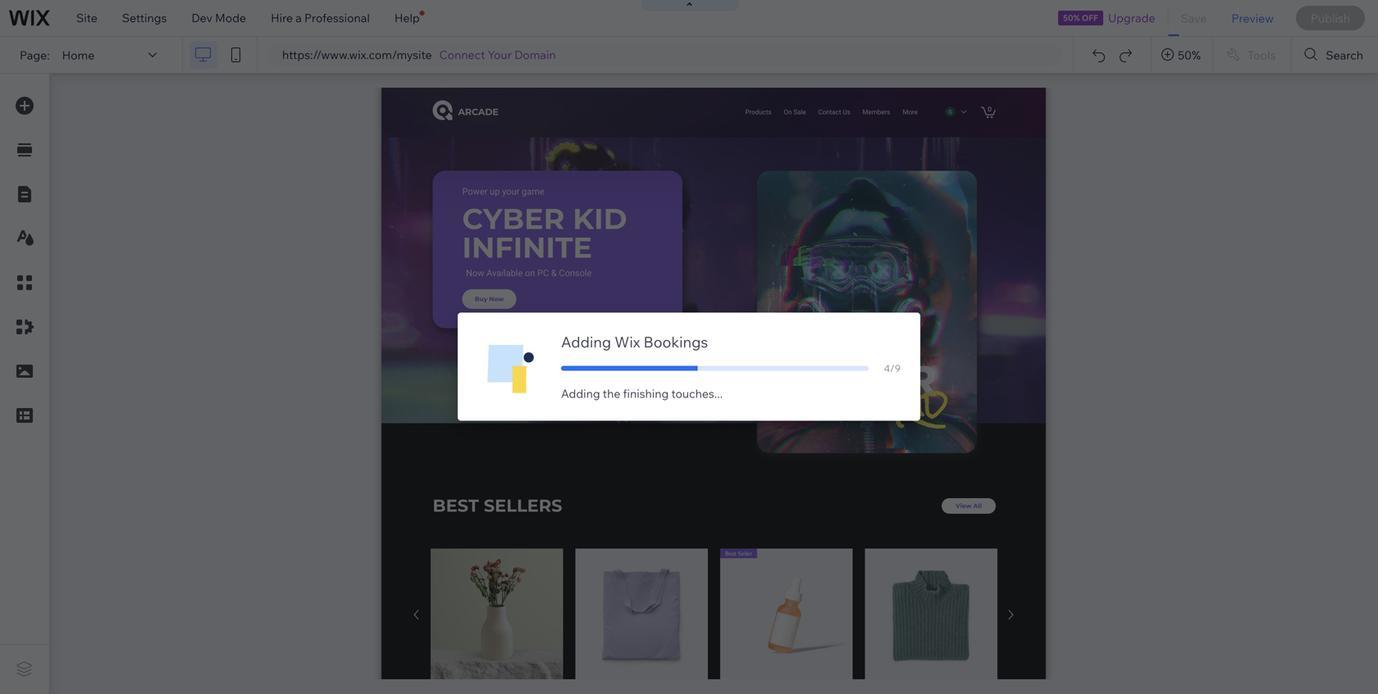 Task type: vqa. For each thing, say whether or not it's contained in the screenshot.
Results
no



Task type: locate. For each thing, give the bounding box(es) containing it.
1 horizontal spatial 50%
[[1178, 48, 1201, 62]]

1 vertical spatial adding
[[561, 387, 600, 401]]

wix
[[615, 333, 640, 352]]

dev mode
[[192, 11, 246, 25]]

adding left wix
[[561, 333, 611, 352]]

upgrade
[[1108, 11, 1156, 25]]

tools
[[1248, 48, 1276, 62]]

dev
[[192, 11, 212, 25]]

0 vertical spatial adding
[[561, 333, 611, 352]]

adding for adding wix bookings
[[561, 333, 611, 352]]

https://www.wix.com/mysite connect your domain
[[282, 48, 556, 62]]

search
[[1326, 48, 1364, 62]]

2 adding from the top
[[561, 387, 600, 401]]

50%
[[1063, 13, 1080, 23], [1178, 48, 1201, 62]]

50% left off
[[1063, 13, 1080, 23]]

settings
[[122, 11, 167, 25]]

50% inside button
[[1178, 48, 1201, 62]]

4 /9
[[884, 363, 901, 375]]

publish
[[1311, 11, 1350, 25]]

hire a professional
[[271, 11, 370, 25]]

adding left the
[[561, 387, 600, 401]]

1 adding from the top
[[561, 333, 611, 352]]

0 vertical spatial 50%
[[1063, 13, 1080, 23]]

domain
[[514, 48, 556, 62]]

adding wix bookings
[[561, 333, 708, 352]]

save button
[[1169, 0, 1219, 36]]

1 vertical spatial 50%
[[1178, 48, 1201, 62]]

adding the finishing touches...
[[561, 387, 723, 401]]

site
[[76, 11, 97, 25]]

preview
[[1232, 11, 1274, 25]]

adding
[[561, 333, 611, 352], [561, 387, 600, 401]]

/9
[[890, 363, 901, 375]]

professional
[[304, 11, 370, 25]]

finishing
[[623, 387, 669, 401]]

50% down save button
[[1178, 48, 1201, 62]]

off
[[1082, 13, 1098, 23]]

connect
[[439, 48, 485, 62]]

0 horizontal spatial 50%
[[1063, 13, 1080, 23]]



Task type: describe. For each thing, give the bounding box(es) containing it.
hire
[[271, 11, 293, 25]]

save
[[1181, 11, 1207, 25]]

50% for 50%
[[1178, 48, 1201, 62]]

help
[[395, 11, 420, 25]]

publish button
[[1296, 6, 1365, 30]]

50% off
[[1063, 13, 1098, 23]]

preview button
[[1219, 0, 1286, 36]]

https://www.wix.com/mysite
[[282, 48, 432, 62]]

50% for 50% off
[[1063, 13, 1080, 23]]

your
[[488, 48, 512, 62]]

mode
[[215, 11, 246, 25]]

50% button
[[1152, 37, 1212, 73]]

the
[[603, 387, 621, 401]]

search button
[[1292, 37, 1378, 73]]

4
[[884, 363, 890, 375]]

bookings
[[644, 333, 708, 352]]

tools button
[[1213, 37, 1291, 73]]

a
[[296, 11, 302, 25]]

touches...
[[671, 387, 723, 401]]

home
[[62, 48, 95, 62]]

adding for adding the finishing touches...
[[561, 387, 600, 401]]



